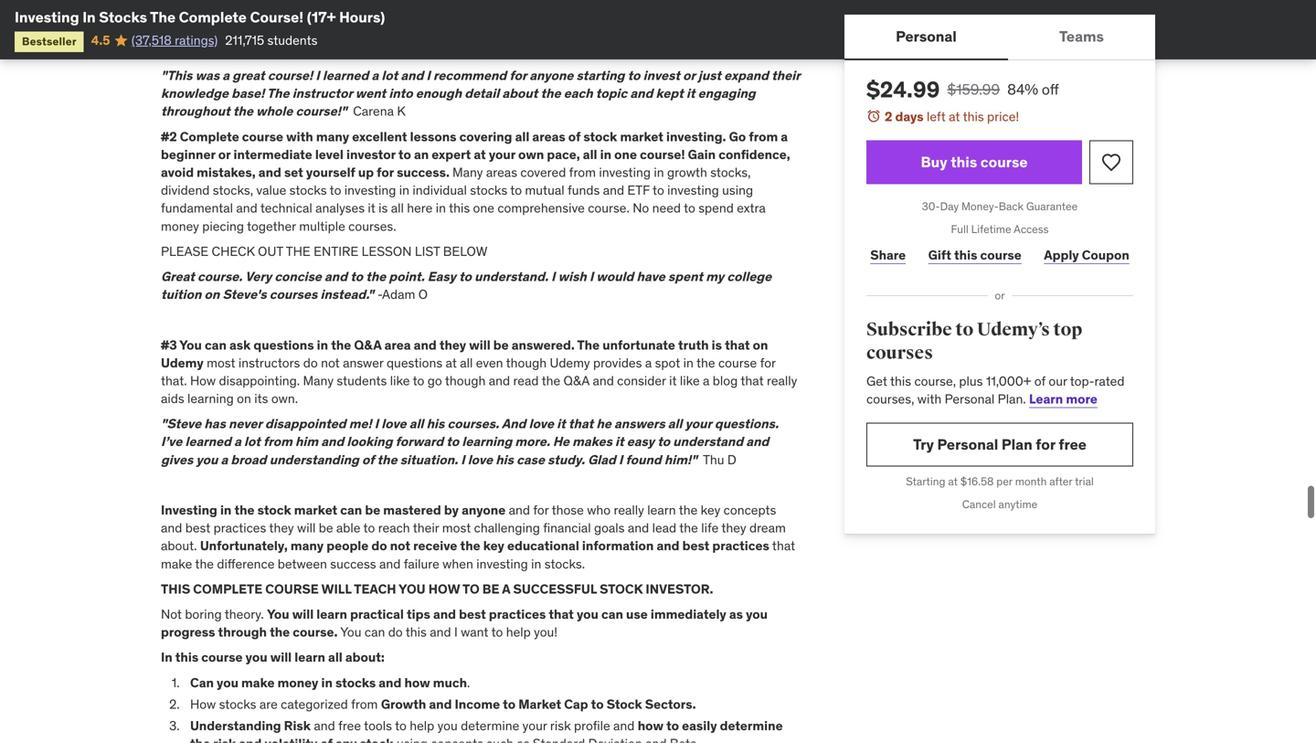 Task type: locate. For each thing, give the bounding box(es) containing it.
at inside the #2 complete course with many excellent lessons covering all areas of stock market investing. go from a beginner or intermediate level investor to an expert at your own pace, all in one course! gain confidence, avoid mistakes, and set yourself up for success.
[[474, 146, 486, 163]]

0 vertical spatial check
[[242, 42, 286, 58]]

lifetime
[[971, 222, 1012, 236]]

0 vertical spatial lesson
[[394, 42, 446, 58]]

1 vertical spatial with
[[918, 391, 942, 407]]

learned inside "steve has never disappointed me! i love all his courses. and love it that he answers all your questions. i've learned a lot from him and looking forward to learning more. he makes it easy to understand and gives you a broad understanding of the situation. i love his case study. glad i found him!"
[[185, 434, 231, 450]]

0 horizontal spatial money
[[161, 218, 199, 234]]

the up whole
[[267, 85, 289, 102]]

the inside #3 you can ask questions in the q&a area and they will be answered. the unfortunate truth is that on udemy
[[577, 337, 600, 353]]

1 vertical spatial learning
[[462, 434, 512, 450]]

0 vertical spatial not
[[321, 355, 340, 371]]

on right tuition
[[204, 286, 220, 303]]

most instructors do not answer questions at all even though udemy provides a spot in the course for that. how disappointing. many students like to go though and read the q&a and consider it like a blog that really aids learning on its own.
[[161, 355, 797, 407]]

stocks
[[289, 182, 327, 198], [470, 182, 508, 198], [336, 674, 376, 691], [219, 696, 256, 712]]

0 vertical spatial in
[[82, 8, 96, 27]]

can left use
[[602, 606, 623, 623]]

0 vertical spatial investing
[[15, 8, 79, 27]]

1 horizontal spatial most
[[442, 520, 471, 536]]

for inside and for those who really learn the key concepts and best practices they will be able to reach their most challenging financial goals and lead the life they dream about.
[[533, 502, 549, 518]]

the inside you will learn practical tips and best practices that you can use immediately as you progress through the course.
[[270, 624, 290, 640]]

0 vertical spatial his
[[427, 416, 445, 432]]

him
[[295, 434, 318, 450]]

understanding risk and free tools to help you determine your risk profile and
[[190, 718, 638, 734]]

0 vertical spatial money
[[161, 218, 199, 234]]

2 vertical spatial the
[[577, 337, 600, 353]]

areas inside many areas covered from investing in growth stocks, dividend stocks, value stocks to investing in individual stocks to mutual funds and etf to investing using fundamental and technical analyses it is all here in this one comprehensive course. no need to spend extra money piecing together multiple courses.
[[486, 164, 517, 181]]

beginner
[[161, 146, 215, 163]]

udemy
[[161, 355, 204, 371], [550, 355, 590, 371]]

all inside most instructors do not answer questions at all even though udemy provides a spot in the course for that. how disappointing. many students like to go though and read the q&a and consider it like a blog that really aids learning on its own.
[[460, 355, 473, 371]]

course!"
[[296, 103, 347, 120]]

be up reach
[[365, 502, 380, 518]]

1 horizontal spatial learning
[[462, 434, 512, 450]]

learned inside "this was a great course! i learned a lot and i recommend for anyone starting to invest or just expand their knowledge base! the instructor went into enough detail about the each topic and kept it engaging throughout the whole course!"
[[323, 67, 369, 84]]

would
[[596, 268, 634, 285]]

lot
[[382, 67, 398, 84], [244, 434, 260, 450]]

0 vertical spatial risk
[[550, 718, 571, 734]]

1 horizontal spatial you
[[267, 606, 289, 623]]

0 vertical spatial be
[[493, 337, 509, 353]]

alarm image
[[867, 109, 881, 123]]

go
[[428, 372, 442, 389]]

to inside the #2 complete course with many excellent lessons covering all areas of stock market investing. go from a beginner or intermediate level investor to an expert at your own pace, all in one course! gain confidence, avoid mistakes, and set yourself up for success.
[[399, 146, 411, 163]]

1 horizontal spatial their
[[772, 67, 800, 84]]

fundamental
[[161, 200, 233, 216]]

from inside many areas covered from investing in growth stocks, dividend stocks, value stocks to investing in individual stocks to mutual funds and etf to investing using fundamental and technical analyses it is all here in this one comprehensive course. no need to spend extra money piecing together multiple courses.
[[569, 164, 596, 181]]

the down about.
[[195, 556, 214, 572]]

stock inside how to easily determine the risk and volatility of any stock
[[360, 736, 394, 743]]

courses. down analyses
[[348, 218, 396, 234]]

many up "disappointed"
[[303, 372, 334, 389]]

0 vertical spatial practices
[[214, 520, 266, 536]]

apply coupon
[[1044, 247, 1130, 263]]

o
[[418, 286, 428, 303]]

learn up categorized
[[295, 649, 325, 666]]

the inside "this was a great course! i learned a lot and i recommend for anyone starting to invest or just expand their knowledge base! the instructor went into enough detail about the each topic and kept it engaging throughout the whole course!"
[[267, 85, 289, 102]]

30-day money-back guarantee full lifetime access
[[922, 199, 1078, 236]]

1 horizontal spatial do
[[372, 538, 387, 554]]

0 horizontal spatial areas
[[486, 164, 517, 181]]

many up between on the bottom of the page
[[291, 538, 324, 554]]

about:
[[345, 649, 385, 666]]

course down lifetime
[[981, 247, 1022, 263]]

1 horizontal spatial with
[[918, 391, 942, 407]]

at down covering
[[474, 146, 486, 163]]

to right cap in the bottom of the page
[[591, 696, 604, 712]]

1 vertical spatial learned
[[185, 434, 231, 450]]

be inside #3 you can ask questions in the q&a area and they will be answered. the unfortunate truth is that on udemy
[[493, 337, 509, 353]]

that inside "steve has never disappointed me! i love all his courses. and love it that he answers all your questions. i've learned a lot from him and looking forward to learning more. he makes it easy to understand and gives you a broad understanding of the situation. i love his case study. glad i found him!"
[[569, 416, 594, 432]]

a inside the #2 complete course with many excellent lessons covering all areas of stock market investing. go from a beginner or intermediate level investor to an expert at your own pace, all in one course! gain confidence, avoid mistakes, and set yourself up for success.
[[781, 128, 788, 145]]

will inside and for those who really learn the key concepts and best practices they will be able to reach their most challenging financial goals and lead the life they dream about.
[[297, 520, 316, 536]]

2 horizontal spatial your
[[685, 416, 712, 432]]

the down base!
[[233, 103, 253, 120]]

will up are
[[270, 649, 292, 666]]

you right can
[[217, 674, 239, 691]]

and up into
[[401, 67, 424, 84]]

2 vertical spatial best
[[459, 606, 486, 623]]

his up forward
[[427, 416, 445, 432]]

tab list containing personal
[[845, 15, 1156, 60]]

course! up growth
[[640, 146, 685, 163]]

their right expand
[[772, 67, 800, 84]]

money up categorized
[[278, 674, 318, 691]]

with up intermediate
[[286, 128, 313, 145]]

2 udemy from the left
[[550, 355, 590, 371]]

the down 'understanding'
[[190, 736, 210, 743]]

1 vertical spatial in
[[161, 649, 172, 666]]

learn more
[[1029, 391, 1098, 407]]

0 horizontal spatial practices
[[214, 520, 266, 536]]

practices
[[214, 520, 266, 536], [713, 538, 770, 554], [489, 606, 546, 623]]

course
[[242, 128, 283, 145], [981, 153, 1028, 171], [981, 247, 1022, 263], [719, 355, 757, 371], [201, 649, 243, 666]]

the inside how to easily determine the risk and volatility of any stock
[[190, 736, 210, 743]]

0 vertical spatial out
[[289, 42, 315, 58]]

1 horizontal spatial on
[[237, 390, 251, 407]]

to right able
[[363, 520, 375, 536]]

course up the blog
[[719, 355, 757, 371]]

to right the need
[[684, 200, 696, 216]]

stock down topic
[[584, 128, 617, 145]]

0 horizontal spatial you
[[179, 337, 202, 353]]

and inside the #2 complete course with many excellent lessons covering all areas of stock market investing. go from a beginner or intermediate level investor to an expert at your own pace, all in one course! gain confidence, avoid mistakes, and set yourself up for success.
[[259, 164, 281, 181]]

0 horizontal spatial help
[[410, 718, 434, 734]]

the inside #3 you can ask questions in the q&a area and they will be answered. the unfortunate truth is that on udemy
[[331, 337, 351, 353]]

at left even
[[446, 355, 457, 371]]

1 horizontal spatial udemy
[[550, 355, 590, 371]]

of inside "steve has never disappointed me! i love all his courses. and love it that he answers all your questions. i've learned a lot from him and looking forward to learning more. he makes it easy to understand and gives you a broad understanding of the situation. i love his case study. glad i found him!"
[[362, 451, 374, 468]]

educational
[[507, 538, 579, 554]]

of down looking
[[362, 451, 374, 468]]

is inside #3 you can ask questions in the q&a area and they will be answered. the unfortunate truth is that on udemy
[[712, 337, 722, 353]]

level
[[315, 146, 344, 163]]

0 vertical spatial stock
[[584, 128, 617, 145]]

0 horizontal spatial risk
[[213, 736, 236, 743]]

from inside can you make money in stocks and how much . how stocks are categorized from growth and income to market cap to stock sectors.
[[351, 696, 378, 712]]

2 horizontal spatial the
[[577, 337, 600, 353]]

1 vertical spatial learn
[[317, 606, 347, 623]]

lesson up the enough
[[394, 42, 446, 58]]

1 horizontal spatial determine
[[720, 718, 783, 734]]

answer
[[343, 355, 384, 371]]

in up "4.5"
[[82, 8, 96, 27]]

course,
[[915, 373, 956, 389]]

questions up go
[[387, 355, 443, 371]]

0 horizontal spatial course!
[[268, 67, 313, 84]]

many down expert
[[453, 164, 483, 181]]

you inside #3 you can ask questions in the q&a area and they will be answered. the unfortunate truth is that on udemy
[[179, 337, 202, 353]]

the
[[541, 85, 561, 102], [233, 103, 253, 120], [366, 268, 386, 285], [331, 337, 351, 353], [697, 355, 715, 371], [542, 372, 561, 389], [377, 451, 397, 468], [234, 502, 255, 518], [679, 502, 698, 518], [679, 520, 698, 536], [460, 538, 481, 554], [195, 556, 214, 572], [270, 624, 290, 640], [190, 736, 210, 743]]

1 vertical spatial lesson
[[362, 243, 412, 260]]

1 udemy from the left
[[161, 355, 204, 371]]

it up "he"
[[557, 416, 566, 432]]

practices down a
[[489, 606, 546, 623]]

course for buy this course
[[981, 153, 1028, 171]]

gift this course link
[[925, 237, 1026, 274]]

at left $16.58
[[948, 474, 958, 489]]

easy
[[428, 268, 456, 285]]

learned up instructor
[[323, 67, 369, 84]]

questions inside most instructors do not answer questions at all even though udemy provides a spot in the course for that. how disappointing. many students like to go though and read the q&a and consider it like a blog that really aids learning on its own.
[[387, 355, 443, 371]]

you inside you will learn practical tips and best practices that you can use immediately as you progress through the course.
[[267, 606, 289, 623]]

from up the confidence,
[[749, 128, 778, 145]]

to left the udemy's
[[956, 319, 974, 341]]

"this
[[161, 67, 192, 84]]

have
[[637, 268, 665, 285]]

0 horizontal spatial though
[[445, 372, 486, 389]]

2 vertical spatial learn
[[295, 649, 325, 666]]

1 vertical spatial check
[[212, 243, 255, 260]]

0 vertical spatial personal
[[896, 27, 957, 46]]

0 horizontal spatial in
[[82, 8, 96, 27]]

profile
[[574, 718, 610, 734]]

in inside can you make money in stocks and how much . how stocks are categorized from growth and income to market cap to stock sectors.
[[321, 674, 333, 691]]

course inside most instructors do not answer questions at all even though udemy provides a spot in the course for that. how disappointing. many students like to go though and read the q&a and consider it like a blog that really aids learning on its own.
[[719, 355, 757, 371]]

0 horizontal spatial really
[[614, 502, 644, 518]]

key for concepts
[[701, 502, 721, 518]]

1 horizontal spatial really
[[767, 372, 797, 389]]

with inside the #2 complete course with many excellent lessons covering all areas of stock market investing. go from a beginner or intermediate level investor to an expert at your own pace, all in one course! gain confidence, avoid mistakes, and set yourself up for success.
[[286, 128, 313, 145]]

courses down subscribe
[[867, 342, 933, 364]]

they up between on the bottom of the page
[[269, 520, 294, 536]]

teams
[[1060, 27, 1104, 46]]

course. inside many areas covered from investing in growth stocks, dividend stocks, value stocks to investing in individual stocks to mutual funds and etf to investing using fundamental and technical analyses it is all here in this one comprehensive course. no need to spend extra money piecing together multiple courses.
[[588, 200, 630, 216]]

adam
[[382, 286, 415, 303]]

you inside "steve has never disappointed me! i love all his courses. and love it that he answers all your questions. i've learned a lot from him and looking forward to learning more. he makes it easy to understand and gives you a broad understanding of the situation. i love his case study. glad i found him!"
[[196, 451, 218, 468]]

0 vertical spatial is
[[379, 200, 388, 216]]

0 horizontal spatial learning
[[187, 390, 234, 407]]

1 horizontal spatial help
[[506, 624, 531, 640]]

though down #3 you can ask questions in the q&a area and they will be answered. the unfortunate truth is that on udemy
[[445, 372, 486, 389]]

can down practical
[[365, 624, 385, 640]]

to
[[463, 581, 480, 597]]

excellent
[[352, 128, 407, 145]]

wish
[[558, 268, 587, 285]]

to right want
[[491, 624, 503, 640]]

anytime
[[999, 497, 1038, 511]]

0 horizontal spatial one
[[473, 200, 495, 216]]

mutual
[[525, 182, 565, 198]]

1 vertical spatial how
[[638, 718, 664, 734]]

try
[[913, 435, 934, 454]]

0 horizontal spatial market
[[294, 502, 338, 518]]

of inside get this course, plus 11,000+ of our top-rated courses, with personal plan.
[[1035, 373, 1046, 389]]

tips
[[407, 606, 430, 623]]

1 vertical spatial areas
[[486, 164, 517, 181]]

this right gift
[[954, 247, 978, 263]]

can you make money in stocks and how much . how stocks are categorized from growth and income to market cap to stock sectors.
[[190, 674, 696, 712]]

engaging
[[698, 85, 756, 102]]

course!
[[250, 8, 304, 27]]

the inside "steve has never disappointed me! i love all his courses. and love it that he answers all your questions. i've learned a lot from him and looking forward to learning more. he makes it easy to understand and gives you a broad understanding of the situation. i love his case study. glad i found him!"
[[377, 451, 397, 468]]

course. up steve's
[[198, 268, 242, 285]]

as
[[729, 606, 743, 623]]

0 vertical spatial help
[[506, 624, 531, 640]]

not down reach
[[390, 538, 410, 554]]

best inside and for those who really learn the key concepts and best practices they will be able to reach their most challenging financial goals and lead the life they dream about.
[[185, 520, 211, 536]]

be inside and for those who really learn the key concepts and best practices they will be able to reach their most challenging financial goals and lead the life they dream about.
[[319, 520, 333, 536]]

top-
[[1070, 373, 1095, 389]]

in inside most instructors do not answer questions at all even though udemy provides a spot in the course for that. how disappointing. many students like to go though and read the q&a and consider it like a blog that really aids learning on its own.
[[683, 355, 694, 371]]

0 vertical spatial anyone
[[530, 67, 574, 84]]

practices inside you will learn practical tips and best practices that you can use immediately as you progress through the course.
[[489, 606, 546, 623]]

0 horizontal spatial course.
[[198, 268, 242, 285]]

their inside and for those who really learn the key concepts and best practices they will be able to reach their most challenging financial goals and lead the life they dream about.
[[413, 520, 439, 536]]

instructor
[[292, 85, 353, 102]]

0 vertical spatial their
[[772, 67, 800, 84]]

his left case
[[496, 451, 514, 468]]

1 horizontal spatial students
[[337, 372, 387, 389]]

1 horizontal spatial market
[[620, 128, 664, 145]]

of left 'any'
[[320, 736, 333, 743]]

and inside that make the difference between success and failure when investing in stocks.
[[379, 556, 401, 572]]

practices up unfortunately,
[[214, 520, 266, 536]]

that inside #3 you can ask questions in the q&a area and they will be answered. the unfortunate truth is that on udemy
[[725, 337, 750, 353]]

1 horizontal spatial course!
[[640, 146, 685, 163]]

will
[[321, 581, 352, 597]]

lead
[[652, 520, 677, 536]]

2 horizontal spatial stock
[[584, 128, 617, 145]]

learning inside "steve has never disappointed me! i love all his courses. and love it that he answers all your questions. i've learned a lot from him and looking forward to learning more. he makes it easy to understand and gives you a broad understanding of the situation. i love his case study. glad i found him!"
[[462, 434, 512, 450]]

to inside most instructors do not answer questions at all even though udemy provides a spot in the course for that. how disappointing. many students like to go though and read the q&a and consider it like a blog that really aids learning on its own.
[[413, 372, 425, 389]]

learned down has
[[185, 434, 231, 450]]

from inside the #2 complete course with many excellent lessons covering all areas of stock market investing. go from a beginner or intermediate level investor to an expert at your own pace, all in one course! gain confidence, avoid mistakes, and set yourself up for success.
[[749, 128, 778, 145]]

one down the #2 complete course with many excellent lessons covering all areas of stock market investing. go from a beginner or intermediate level investor to an expert at your own pace, all in one course! gain confidence, avoid mistakes, and set yourself up for success.
[[473, 200, 495, 216]]

investing
[[15, 8, 79, 27], [161, 502, 217, 518]]

0 horizontal spatial many
[[303, 372, 334, 389]]

courses. inside "steve has never disappointed me! i love all his courses. and love it that he answers all your questions. i've learned a lot from him and looking forward to learning more. he makes it easy to understand and gives you a broad understanding of the situation. i love his case study. glad i found him!"
[[447, 416, 499, 432]]

courses.
[[348, 218, 396, 234], [447, 416, 499, 432]]

entire down the multiple
[[314, 243, 359, 260]]

really up 'goals' on the bottom left
[[614, 502, 644, 518]]

1 vertical spatial the
[[267, 85, 289, 102]]

not
[[321, 355, 340, 371], [390, 538, 410, 554]]

with down course,
[[918, 391, 942, 407]]

1 vertical spatial stock
[[257, 502, 291, 518]]

love up looking
[[381, 416, 407, 432]]

0 horizontal spatial your
[[489, 146, 516, 163]]

11,000+
[[986, 373, 1032, 389]]

or left just
[[683, 67, 695, 84]]

is
[[379, 200, 388, 216], [712, 337, 722, 353]]

make up are
[[241, 674, 275, 691]]

1 vertical spatial investing
[[161, 502, 217, 518]]

can left ask
[[205, 337, 227, 353]]

learning up has
[[187, 390, 234, 407]]

use
[[626, 606, 648, 623]]

great
[[161, 268, 195, 285]]

in left growth
[[654, 164, 664, 181]]

please check out the entire lesson list below
[[190, 42, 524, 58], [161, 243, 488, 260]]

in down the progress
[[161, 649, 172, 666]]

personal button
[[845, 15, 1008, 59]]

course inside gift this course link
[[981, 247, 1022, 263]]

0 horizontal spatial or
[[218, 146, 231, 163]]

tab list
[[845, 15, 1156, 60]]

do for can
[[388, 624, 403, 640]]

multiple
[[299, 218, 345, 234]]

students inside most instructors do not answer questions at all even though udemy provides a spot in the course for that. how disappointing. many students like to go though and read the q&a and consider it like a blog that really aids learning on its own.
[[337, 372, 387, 389]]

course inside the #2 complete course with many excellent lessons covering all areas of stock market investing. go from a beginner or intermediate level investor to an expert at your own pace, all in one course! gain confidence, avoid mistakes, and set yourself up for success.
[[242, 128, 283, 145]]

risk
[[550, 718, 571, 734], [213, 736, 236, 743]]

1 vertical spatial or
[[218, 146, 231, 163]]

they inside #3 you can ask questions in the q&a area and they will be answered. the unfortunate truth is that on udemy
[[440, 337, 466, 353]]

investing up about.
[[161, 502, 217, 518]]

really inside most instructors do not answer questions at all even though udemy provides a spot in the course for that. how disappointing. many students like to go though and read the q&a and consider it like a blog that really aids learning on its own.
[[767, 372, 797, 389]]

the up the '(37,518'
[[150, 8, 176, 27]]

1 horizontal spatial key
[[701, 502, 721, 518]]

1 vertical spatial many
[[303, 372, 334, 389]]

access
[[1014, 222, 1049, 236]]

learn inside and for those who really learn the key concepts and best practices they will be able to reach their most challenging financial goals and lead the life they dream about.
[[647, 502, 676, 518]]

money inside can you make money in stocks and how much . how stocks are categorized from growth and income to market cap to stock sectors.
[[278, 674, 318, 691]]

course. inside you will learn practical tips and best practices that you can use immediately as you progress through the course.
[[293, 624, 338, 640]]

personal inside button
[[896, 27, 957, 46]]

to left invest on the top of page
[[628, 67, 640, 84]]

how right that.
[[190, 372, 216, 389]]

1 vertical spatial lot
[[244, 434, 260, 450]]

on
[[204, 286, 220, 303], [753, 337, 768, 353], [237, 390, 251, 407]]

below up recommend
[[478, 42, 524, 58]]

1 horizontal spatial in
[[161, 649, 172, 666]]

in down instead."
[[317, 337, 328, 353]]

30-
[[922, 199, 940, 214]]

personal up $16.58
[[938, 435, 999, 454]]

1 horizontal spatial how
[[638, 718, 664, 734]]

those
[[552, 502, 584, 518]]

1 vertical spatial questions
[[387, 355, 443, 371]]

carena
[[353, 103, 394, 120]]

sectors.
[[645, 696, 696, 712]]

for inside "this was a great course! i learned a lot and i recommend for anyone starting to invest or just expand their knowledge base! the instructor went into enough detail about the each topic and kept it engaging throughout the whole course!"
[[510, 67, 527, 84]]

1 horizontal spatial courses.
[[447, 416, 499, 432]]

"this was a great course! i learned a lot and i recommend for anyone starting to invest or just expand their knowledge base! the instructor went into enough detail about the each topic and kept it engaging throughout the whole course!"
[[161, 67, 800, 120]]

courses inside subscribe to udemy's top courses
[[867, 342, 933, 364]]

be up even
[[493, 337, 509, 353]]

and up you can do this and i want to help you!
[[433, 606, 456, 623]]

to up the need
[[653, 182, 664, 198]]

many
[[316, 128, 349, 145], [291, 538, 324, 554]]

of inside how to easily determine the risk and volatility of any stock
[[320, 736, 333, 743]]

1 horizontal spatial lot
[[382, 67, 398, 84]]

to left an
[[399, 146, 411, 163]]

on right truth at the right of the page
[[753, 337, 768, 353]]

make down about.
[[161, 556, 192, 572]]

0 horizontal spatial courses.
[[348, 218, 396, 234]]

at inside starting at $16.58 per month after trial cancel anytime
[[948, 474, 958, 489]]

0 vertical spatial entire
[[345, 42, 391, 58]]

0 horizontal spatial they
[[269, 520, 294, 536]]

0 vertical spatial best
[[185, 520, 211, 536]]

1 horizontal spatial list
[[449, 42, 475, 58]]

gives
[[161, 451, 193, 468]]

1 horizontal spatial best
[[459, 606, 486, 623]]

.
[[467, 674, 470, 691]]

to inside "this was a great course! i learned a lot and i recommend for anyone starting to invest or just expand their knowledge base! the instructor went into enough detail about the each topic and kept it engaging throughout the whole course!"
[[628, 67, 640, 84]]

udemy inside #3 you can ask questions in the q&a area and they will be answered. the unfortunate truth is that on udemy
[[161, 355, 204, 371]]

0 vertical spatial courses
[[269, 286, 318, 303]]

how inside most instructors do not answer questions at all even though udemy provides a spot in the course for that. how disappointing. many students like to go though and read the q&a and consider it like a blog that really aids learning on its own.
[[190, 372, 216, 389]]

1 vertical spatial complete
[[180, 128, 239, 145]]

0 vertical spatial many
[[316, 128, 349, 145]]

course inside buy this course button
[[981, 153, 1028, 171]]

1 horizontal spatial the
[[267, 85, 289, 102]]

0 vertical spatial one
[[615, 146, 637, 163]]

determine inside how to easily determine the risk and volatility of any stock
[[720, 718, 783, 734]]

questions
[[254, 337, 314, 353], [387, 355, 443, 371]]

0 horizontal spatial best
[[185, 520, 211, 536]]

theory.
[[225, 606, 264, 623]]

to inside and for those who really learn the key concepts and best practices they will be able to reach their most challenging financial goals and lead the life they dream about.
[[363, 520, 375, 536]]

course for #2 complete course with many excellent lessons covering all areas of stock market investing. go from a beginner or intermediate level investor to an expert at your own pace, all in one course! gain confidence, avoid mistakes, and set yourself up for success.
[[242, 128, 283, 145]]

i up the enough
[[426, 67, 430, 84]]

hours)
[[339, 8, 385, 27]]

many up the level
[[316, 128, 349, 145]]

from up free tools
[[351, 696, 378, 712]]

anyone up challenging
[[462, 502, 506, 518]]

their inside "this was a great course! i learned a lot and i recommend for anyone starting to invest or just expand their knowledge base! the instructor went into enough detail about the each topic and kept it engaging throughout the whole course!"
[[772, 67, 800, 84]]

1 vertical spatial one
[[473, 200, 495, 216]]

d
[[728, 451, 737, 468]]

complete course
[[193, 581, 319, 597]]

courses. inside many areas covered from investing in growth stocks, dividend stocks, value stocks to investing in individual stocks to mutual funds and etf to investing using fundamental and technical analyses it is all here in this one comprehensive course. no need to spend extra money piecing together multiple courses.
[[348, 218, 396, 234]]

that
[[725, 337, 750, 353], [741, 372, 764, 389], [569, 416, 594, 432], [772, 538, 796, 554], [549, 606, 574, 623]]

your up understand
[[685, 416, 712, 432]]

most down ask
[[207, 355, 235, 371]]

0 horizontal spatial most
[[207, 355, 235, 371]]

0 horizontal spatial how
[[404, 674, 430, 691]]

check down 'piecing'
[[212, 243, 255, 260]]

key up the life
[[701, 502, 721, 518]]

college
[[727, 268, 772, 285]]

to left market
[[503, 696, 516, 712]]

throughout
[[161, 103, 230, 120]]

learning inside most instructors do not answer questions at all even though udemy provides a spot in the course for that. how disappointing. many students like to go though and read the q&a and consider it like a blog that really aids learning on its own.
[[187, 390, 234, 407]]

course!
[[268, 67, 313, 84], [640, 146, 685, 163]]

unfortunately, many people do not receive the key educational information and best practices
[[200, 538, 772, 554]]

2 determine from the left
[[720, 718, 783, 734]]

1 vertical spatial do
[[372, 538, 387, 554]]

1 vertical spatial risk
[[213, 736, 236, 743]]

from left him
[[263, 434, 292, 450]]

individual
[[413, 182, 467, 198]]

free
[[1059, 435, 1087, 454]]

i right "me!"
[[375, 416, 379, 432]]

month
[[1015, 474, 1047, 489]]

easy
[[627, 434, 655, 450]]

do for instructors
[[303, 355, 318, 371]]

for inside most instructors do not answer questions at all even though udemy provides a spot in the course for that. how disappointing. many students like to go though and read the q&a and consider it like a blog that really aids learning on its own.
[[760, 355, 776, 371]]

it right analyses
[[368, 200, 376, 216]]

i left want
[[454, 624, 458, 640]]

for inside the #2 complete course with many excellent lessons covering all areas of stock market investing. go from a beginner or intermediate level investor to an expert at your own pace, all in one course! gain confidence, avoid mistakes, and set yourself up for success.
[[377, 164, 394, 181]]

much
[[433, 674, 467, 691]]

0 horizontal spatial learned
[[185, 434, 231, 450]]

0 vertical spatial lot
[[382, 67, 398, 84]]

their up the receive
[[413, 520, 439, 536]]

key for educational
[[483, 538, 505, 554]]

complete inside the #2 complete course with many excellent lessons covering all areas of stock market investing. go from a beginner or intermediate level investor to an expert at your own pace, all in one course! gain confidence, avoid mistakes, and set yourself up for success.
[[180, 128, 239, 145]]

risk inside how to easily determine the risk and volatility of any stock
[[213, 736, 236, 743]]

udemy inside most instructors do not answer questions at all even though udemy provides a spot in the course for that. how disappointing. many students like to go though and read the q&a and consider it like a blog that really aids learning on its own.
[[550, 355, 590, 371]]

that right the blog
[[741, 372, 764, 389]]



Task type: describe. For each thing, give the bounding box(es) containing it.
after
[[1050, 474, 1073, 489]]

and down even
[[489, 372, 510, 389]]

and down lead
[[657, 538, 680, 554]]

(37,518 ratings)
[[132, 32, 218, 48]]

and up the understanding
[[321, 434, 344, 450]]

try personal plan for free
[[913, 435, 1087, 454]]

income
[[455, 696, 500, 712]]

great
[[232, 67, 265, 84]]

the down him!"
[[679, 502, 698, 518]]

will inside #3 you can ask questions in the q&a area and they will be answered. the unfortunate truth is that on udemy
[[469, 337, 491, 353]]

1 vertical spatial practices
[[713, 538, 770, 554]]

0 vertical spatial please check out the entire lesson list below
[[190, 42, 524, 58]]

all right the answers
[[668, 416, 682, 432]]

and up 'piecing'
[[236, 200, 258, 216]]

here
[[407, 200, 433, 216]]

share
[[871, 247, 906, 263]]

all left about: at bottom
[[328, 649, 343, 666]]

at right left
[[949, 108, 960, 125]]

many inside many areas covered from investing in growth stocks, dividend stocks, value stocks to investing in individual stocks to mutual funds and etf to investing using fundamental and technical analyses it is all here in this one comprehensive course. no need to spend extra money piecing together multiple courses.
[[453, 164, 483, 181]]

1 vertical spatial below
[[443, 243, 488, 260]]

investing in the stock market can be mastered by anyone
[[161, 502, 506, 518]]

0 vertical spatial though
[[506, 355, 547, 371]]

set
[[284, 164, 303, 181]]

the up when
[[460, 538, 481, 554]]

it inside many areas covered from investing in growth stocks, dividend stocks, value stocks to investing in individual stocks to mutual funds and etf to investing using fundamental and technical analyses it is all here in this one comprehensive course. no need to spend extra money piecing together multiple courses.
[[368, 200, 376, 216]]

by
[[444, 502, 459, 518]]

aids
[[161, 390, 184, 407]]

1 vertical spatial anyone
[[462, 502, 506, 518]]

and up challenging
[[509, 502, 530, 518]]

or inside the #2 complete course with many excellent lessons covering all areas of stock market investing. go from a beginner or intermediate level investor to an expert at your own pace, all in one course! gain confidence, avoid mistakes, and set yourself up for success.
[[218, 146, 231, 163]]

failure
[[404, 556, 440, 572]]

this down the progress
[[175, 649, 199, 666]]

investing down growth
[[668, 182, 719, 198]]

this inside get this course, plus 11,000+ of our top-rated courses, with personal plan.
[[890, 373, 912, 389]]

will inside you will learn practical tips and best practices that you can use immediately as you progress through the course.
[[292, 606, 314, 623]]

thu
[[703, 451, 725, 468]]

boring
[[185, 606, 222, 623]]

understand.
[[475, 268, 549, 285]]

many inside most instructors do not answer questions at all even though udemy provides a spot in the course for that. how disappointing. many students like to go though and read the q&a and consider it like a blog that really aids learning on its own.
[[303, 372, 334, 389]]

211,715
[[225, 32, 264, 48]]

etf
[[628, 182, 650, 198]]

ask
[[229, 337, 251, 353]]

investing for investing in stocks the complete course! (17+ hours)
[[15, 8, 79, 27]]

course. inside great course. very concise and to the point. easy to understand. i wish i would have spent my college tuition on steve's courses instead."
[[198, 268, 242, 285]]

course for gift this course
[[981, 247, 1022, 263]]

reach
[[378, 520, 410, 536]]

course! inside the #2 complete course with many excellent lessons covering all areas of stock market investing. go from a beginner or intermediate level investor to an expert at your own pace, all in one course! gain confidence, avoid mistakes, and set yourself up for success.
[[640, 146, 685, 163]]

no
[[633, 200, 649, 216]]

categorized
[[281, 696, 348, 712]]

lot inside "steve has never disappointed me! i love all his courses. and love it that he answers all your questions. i've learned a lot from him and looking forward to learning more. he makes it easy to understand and gives you a broad understanding of the situation. i love his case study. glad i found him!"
[[244, 434, 260, 450]]

answered.
[[512, 337, 575, 353]]

to down growth
[[395, 718, 407, 734]]

learn for the
[[647, 502, 676, 518]]

best inside you will learn practical tips and best practices that you can use immediately as you progress through the course.
[[459, 606, 486, 623]]

using
[[722, 182, 753, 198]]

0 vertical spatial please
[[190, 42, 239, 58]]

with inside get this course, plus 11,000+ of our top-rated courses, with personal plan.
[[918, 391, 942, 407]]

buy this course
[[921, 153, 1028, 171]]

1 determine from the left
[[461, 718, 520, 734]]

recommend
[[433, 67, 507, 84]]

in this course you will learn all about:
[[161, 649, 385, 666]]

and inside you will learn practical tips and best practices that you can use immediately as you progress through the course.
[[433, 606, 456, 623]]

wishlist image
[[1101, 151, 1123, 173]]

personal inside get this course, plus 11,000+ of our top-rated courses, with personal plan.
[[945, 391, 995, 407]]

211,715 students
[[225, 32, 318, 48]]

and down much at bottom left
[[429, 696, 452, 712]]

1 horizontal spatial the
[[317, 42, 342, 58]]

to left mutual
[[510, 182, 522, 198]]

can inside you will learn practical tips and best practices that you can use immediately as you progress through the course.
[[602, 606, 623, 623]]

never
[[229, 416, 262, 432]]

areas inside the #2 complete course with many excellent lessons covering all areas of stock market investing. go from a beginner or intermediate level investor to an expert at your own pace, all in one course! gain confidence, avoid mistakes, and set yourself up for success.
[[532, 128, 566, 145]]

"steve has never disappointed me! i love all his courses. and love it that he answers all your questions. i've learned a lot from him and looking forward to learning more. he makes it easy to understand and gives you a broad understanding of the situation. i love his case study. glad i found him!"
[[161, 416, 779, 468]]

many inside the #2 complete course with many excellent lessons covering all areas of stock market investing. go from a beginner or intermediate level investor to an expert at your own pace, all in one course! gain confidence, avoid mistakes, and set yourself up for success.
[[316, 128, 349, 145]]

this down $159.99
[[963, 108, 984, 125]]

the inside great course. very concise and to the point. easy to understand. i wish i would have spent my college tuition on steve's courses instead."
[[366, 268, 386, 285]]

i up instructor
[[316, 67, 320, 84]]

2 vertical spatial personal
[[938, 435, 999, 454]]

1 vertical spatial please check out the entire lesson list below
[[161, 243, 488, 260]]

through
[[218, 624, 267, 640]]

buy this course button
[[867, 140, 1082, 184]]

this down the "tips" on the bottom
[[406, 624, 427, 640]]

really inside and for those who really learn the key concepts and best practices they will be able to reach their most challenging financial goals and lead the life they dream about.
[[614, 502, 644, 518]]

and down "questions."
[[746, 434, 769, 450]]

all up own
[[515, 128, 530, 145]]

on inside most instructors do not answer questions at all even though udemy provides a spot in the course for that. how disappointing. many students like to go though and read the q&a and consider it like a blog that really aids learning on its own.
[[237, 390, 251, 407]]

udemy's
[[977, 319, 1050, 341]]

one inside many areas covered from investing in growth stocks, dividend stocks, value stocks to investing in individual stocks to mutual funds and etf to investing using fundamental and technical analyses it is all here in this one comprehensive course. no need to spend extra money piecing together multiple courses.
[[473, 200, 495, 216]]

ratings)
[[175, 32, 218, 48]]

and for those who really learn the key concepts and best practices they will be able to reach their most challenging financial goals and lead the life they dream about.
[[161, 502, 786, 554]]

k
[[397, 103, 406, 120]]

more
[[1066, 391, 1098, 407]]

that inside most instructors do not answer questions at all even though udemy provides a spot in the course for that. how disappointing. many students like to go though and read the q&a and consider it like a blog that really aids learning on its own.
[[741, 372, 764, 389]]

most inside most instructors do not answer questions at all even though udemy provides a spot in the course for that. how disappointing. many students like to go though and read the q&a and consider it like a blog that really aids learning on its own.
[[207, 355, 235, 371]]

lessons
[[410, 128, 457, 145]]

need
[[652, 200, 681, 216]]

for left free
[[1036, 435, 1056, 454]]

plus
[[959, 373, 983, 389]]

instead."
[[320, 286, 374, 303]]

and left the etf
[[603, 182, 624, 198]]

not inside most instructors do not answer questions at all even though udemy provides a spot in the course for that. how disappointing. many students like to go though and read the q&a and consider it like a blog that really aids learning on its own.
[[321, 355, 340, 371]]

course! inside "this was a great course! i learned a lot and i recommend for anyone starting to invest or just expand their knowledge base! the instructor went into enough detail about the each topic and kept it engaging throughout the whole course!"
[[268, 67, 313, 84]]

1 vertical spatial best
[[683, 538, 710, 554]]

1 like from the left
[[390, 372, 410, 389]]

be
[[483, 581, 500, 597]]

to up situation.
[[446, 434, 459, 450]]

practices inside and for those who really learn the key concepts and best practices they will be able to reach their most challenging financial goals and lead the life they dream about.
[[214, 520, 266, 536]]

stocks down the #2 complete course with many excellent lessons covering all areas of stock market investing. go from a beginner or intermediate level investor to an expert at your own pace, all in one course! gain confidence, avoid mistakes, and set yourself up for success.
[[470, 182, 508, 198]]

2 vertical spatial your
[[523, 718, 547, 734]]

1 vertical spatial please
[[161, 243, 209, 260]]

learn for all
[[295, 649, 325, 666]]

all inside many areas covered from investing in growth stocks, dividend stocks, value stocks to investing in individual stocks to mutual funds and etf to investing using fundamental and technical analyses it is all here in this one comprehensive course. no need to spend extra money piecing together multiple courses.
[[391, 200, 404, 216]]

all up forward
[[409, 416, 424, 432]]

i left wish
[[551, 268, 555, 285]]

one inside the #2 complete course with many excellent lessons covering all areas of stock market investing. go from a beginner or intermediate level investor to an expert at your own pace, all in one course! gain confidence, avoid mistakes, and set yourself up for success.
[[615, 146, 637, 163]]

how inside can you make money in stocks and how much . how stocks are categorized from growth and income to market cap to stock sectors.
[[190, 696, 216, 712]]

courses inside great course. very concise and to the point. easy to understand. i wish i would have spent my college tuition on steve's courses instead."
[[269, 286, 318, 303]]

topic
[[596, 85, 627, 102]]

the right read
[[542, 372, 561, 389]]

my
[[706, 268, 724, 285]]

the down truth at the right of the page
[[697, 355, 715, 371]]

1 horizontal spatial risk
[[550, 718, 571, 734]]

covered
[[521, 164, 566, 181]]

that make the difference between success and failure when investing in stocks.
[[161, 538, 796, 572]]

you for you will learn practical tips and best practices that you can use immediately as you progress through the course.
[[267, 606, 289, 623]]

your inside the #2 complete course with many excellent lessons covering all areas of stock market investing. go from a beginner or intermediate level investor to an expert at your own pace, all in one course! gain confidence, avoid mistakes, and set yourself up for success.
[[489, 146, 516, 163]]

difference
[[217, 556, 275, 572]]

analyses
[[315, 200, 365, 216]]

on inside great course. very concise and to the point. easy to understand. i wish i would have spent my college tuition on steve's courses instead."
[[204, 286, 220, 303]]

the up unfortunately,
[[234, 502, 255, 518]]

2 horizontal spatial they
[[722, 520, 747, 536]]

2 like from the left
[[680, 372, 700, 389]]

in up unfortunately,
[[220, 502, 232, 518]]

own.
[[271, 390, 298, 407]]

to inside how to easily determine the risk and volatility of any stock
[[667, 718, 679, 734]]

learn inside you will learn practical tips and best practices that you can use immediately as you progress through the course.
[[317, 606, 347, 623]]

you inside can you make money in stocks and how much . how stocks are categorized from growth and income to market cap to stock sectors.
[[217, 674, 239, 691]]

i right the 'glad' at the bottom left of the page
[[619, 451, 623, 468]]

you for you can do this and i want to help you!
[[340, 624, 362, 640]]

you down through
[[246, 649, 267, 666]]

1 horizontal spatial love
[[468, 451, 493, 468]]

him!"
[[664, 451, 697, 468]]

0 vertical spatial complete
[[179, 8, 247, 27]]

of inside the #2 complete course with many excellent lessons covering all areas of stock market investing. go from a beginner or intermediate level investor to an expert at your own pace, all in one course! gain confidence, avoid mistakes, and set yourself up for success.
[[568, 128, 581, 145]]

1 vertical spatial entire
[[314, 243, 359, 260]]

from inside "steve has never disappointed me! i love all his courses. and love it that he answers all your questions. i've learned a lot from him and looking forward to learning more. he makes it easy to understand and gives you a broad understanding of the situation. i love his case study. glad i found him!"
[[263, 434, 292, 450]]

steve's
[[223, 286, 267, 303]]

to right "easy" on the top of page
[[459, 268, 472, 285]]

in up here
[[399, 182, 410, 198]]

this inside many areas covered from investing in growth stocks, dividend stocks, value stocks to investing in individual stocks to mutual funds and etf to investing using fundamental and technical analyses it is all here in this one comprehensive course. no need to spend extra money piecing together multiple courses.
[[449, 200, 470, 216]]

a down never
[[234, 434, 241, 450]]

in inside that make the difference between success and failure when investing in stocks.
[[531, 556, 542, 572]]

a right the was
[[222, 67, 230, 84]]

stock inside the #2 complete course with many excellent lessons covering all areas of stock market investing. go from a beginner or intermediate level investor to an expert at your own pace, all in one course! gain confidence, avoid mistakes, and set yourself up for success.
[[584, 128, 617, 145]]

investing up the etf
[[599, 164, 651, 181]]

a left spot
[[645, 355, 652, 371]]

this
[[161, 581, 190, 597]]

challenging
[[474, 520, 540, 536]]

back
[[999, 199, 1024, 214]]

q&a
[[564, 372, 590, 389]]

per
[[997, 474, 1013, 489]]

enough
[[416, 85, 462, 102]]

spend
[[699, 200, 734, 216]]

i right situation.
[[461, 451, 465, 468]]

0 horizontal spatial the
[[286, 243, 311, 260]]

the left each
[[541, 85, 561, 102]]

this inside buy this course button
[[951, 153, 977, 171]]

how inside how to easily determine the risk and volatility of any stock
[[638, 718, 664, 734]]

rated
[[1095, 373, 1125, 389]]

2
[[885, 108, 893, 125]]

carena k
[[347, 103, 406, 120]]

or inside "this was a great course! i learned a lot and i recommend for anyone starting to invest or just expand their knowledge base! the instructor went into enough detail about the each topic and kept it engaging throughout the whole course!"
[[683, 67, 695, 84]]

1 vertical spatial many
[[291, 538, 324, 554]]

most inside and for those who really learn the key concepts and best practices they will be able to reach their most challenging financial goals and lead the life they dream about.
[[442, 520, 471, 536]]

can inside #3 you can ask questions in the q&a area and they will be answered. the unfortunate truth is that on udemy
[[205, 337, 227, 353]]

course for in this course you will learn all about:
[[201, 649, 243, 666]]

teams button
[[1008, 15, 1156, 59]]

0 horizontal spatial list
[[415, 243, 440, 260]]

i right wish
[[590, 268, 594, 285]]

and down the stock
[[613, 718, 635, 734]]

you!
[[534, 624, 558, 640]]

its
[[254, 390, 268, 407]]

was
[[195, 67, 220, 84]]

price!
[[987, 108, 1019, 125]]

1 horizontal spatial stocks,
[[711, 164, 751, 181]]

expand
[[724, 67, 769, 84]]

0 vertical spatial below
[[478, 42, 524, 58]]

0 horizontal spatial out
[[258, 243, 283, 260]]

and left lead
[[628, 520, 649, 536]]

in inside #3 you can ask questions in the q&a area and they will be answered. the unfortunate truth is that on udemy
[[317, 337, 328, 353]]

anyone inside "this was a great course! i learned a lot and i recommend for anyone starting to invest or just expand their knowledge base! the instructor went into enough detail about the each topic and kept it engaging throughout the whole course!"
[[530, 67, 574, 84]]

2 horizontal spatial love
[[529, 416, 554, 432]]

and inside #3 you can ask questions in the q&a area and they will be answered. the unfortunate truth is that on udemy
[[414, 337, 437, 353]]

courses,
[[867, 391, 915, 407]]

in inside the #2 complete course with many excellent lessons covering all areas of stock market investing. go from a beginner or intermediate level investor to an expert at your own pace, all in one course! gain confidence, avoid mistakes, and set yourself up for success.
[[600, 146, 612, 163]]

able
[[336, 520, 361, 536]]

2 horizontal spatial or
[[995, 289, 1005, 303]]

extra
[[737, 200, 766, 216]]

stocks down about: at bottom
[[336, 674, 376, 691]]

1 vertical spatial market
[[294, 502, 338, 518]]

easily
[[682, 718, 717, 734]]

mistakes,
[[197, 164, 256, 181]]

it inside "this was a great course! i learned a lot and i recommend for anyone starting to invest or just expand their knowledge base! the instructor went into enough detail about the each topic and kept it engaging throughout the whole course!"
[[686, 85, 695, 102]]

point.
[[389, 268, 425, 285]]

1 horizontal spatial be
[[365, 502, 380, 518]]

1 horizontal spatial his
[[496, 451, 514, 468]]

make inside can you make money in stocks and how much . how stocks are categorized from growth and income to market cap to stock sectors.
[[241, 674, 275, 691]]

you right 'as'
[[746, 606, 768, 623]]

share button
[[867, 237, 910, 274]]

stocks up 'understanding'
[[219, 696, 256, 712]]

can up able
[[340, 502, 362, 518]]

1 vertical spatial stocks,
[[213, 182, 253, 198]]

all right the 'pace,'
[[583, 146, 597, 163]]

0 vertical spatial students
[[267, 32, 318, 48]]

and up growth
[[379, 674, 402, 691]]

great course. very concise and to the point. easy to understand. i wish i would have spent my college tuition on steve's courses instead."
[[161, 268, 772, 303]]

how inside can you make money in stocks and how much . how stocks are categorized from growth and income to market cap to stock sectors.
[[404, 674, 430, 691]]

it inside most instructors do not answer questions at all even though udemy provides a spot in the course for that. how disappointing. many students like to go though and read the q&a and consider it like a blog that really aids learning on its own.
[[669, 372, 677, 389]]

mastered
[[383, 502, 441, 518]]

left
[[927, 108, 946, 125]]

invest
[[643, 67, 680, 84]]

investing down up
[[344, 182, 396, 198]]

0 horizontal spatial the
[[150, 8, 176, 27]]

you down can you make money in stocks and how much . how stocks are categorized from growth and income to market cap to stock sectors.
[[438, 718, 458, 734]]

and up about.
[[161, 520, 182, 536]]

just
[[698, 67, 721, 84]]

your inside "steve has never disappointed me! i love all his courses. and love it that he answers all your questions. i've learned a lot from him and looking forward to learning more. he makes it easy to understand and gives you a broad understanding of the situation. i love his case study. glad i found him!"
[[685, 416, 712, 432]]

you down successful
[[577, 606, 599, 623]]

$24.99
[[867, 76, 940, 103]]

0 horizontal spatial love
[[381, 416, 407, 432]]

kept
[[656, 85, 684, 102]]

a left broad on the left bottom of the page
[[221, 451, 228, 468]]

that inside that make the difference between success and failure when investing in stocks.
[[772, 538, 796, 554]]

a left the blog
[[703, 372, 710, 389]]

a up went
[[372, 67, 379, 84]]

and down the "tips" on the bottom
[[430, 624, 451, 640]]

on inside #3 you can ask questions in the q&a area and they will be answered. the unfortunate truth is that on udemy
[[753, 337, 768, 353]]

and inside great course. very concise and to the point. easy to understand. i wish i would have spent my college tuition on steve's courses instead."
[[325, 268, 347, 285]]

and down categorized
[[314, 718, 335, 734]]

to up analyses
[[330, 182, 341, 198]]

stocks down set
[[289, 182, 327, 198]]

and down provides
[[593, 372, 614, 389]]

is inside many areas covered from investing in growth stocks, dividend stocks, value stocks to investing in individual stocks to mutual funds and etf to investing using fundamental and technical analyses it is all here in this one comprehensive course. no need to spend extra money piecing together multiple courses.
[[379, 200, 388, 216]]

in down individual
[[436, 200, 446, 216]]

cap
[[564, 696, 588, 712]]

market
[[519, 696, 561, 712]]

own
[[518, 146, 544, 163]]

can
[[190, 674, 214, 691]]

comprehensive
[[498, 200, 585, 216]]

market inside the #2 complete course with many excellent lessons covering all areas of stock market investing. go from a beginner or intermediate level investor to an expert at your own pace, all in one course! gain confidence, avoid mistakes, and set yourself up for success.
[[620, 128, 664, 145]]

and
[[502, 416, 526, 432]]

investing for investing in the stock market can be mastered by anyone
[[161, 502, 217, 518]]

investing inside that make the difference between success and failure when investing in stocks.
[[476, 556, 528, 572]]

to right easy
[[658, 434, 670, 450]]

1 vertical spatial not
[[390, 538, 410, 554]]

the left the life
[[679, 520, 698, 536]]

to up instead."
[[350, 268, 363, 285]]

and down invest on the top of page
[[630, 85, 653, 102]]

it left easy
[[615, 434, 624, 450]]

lot inside "this was a great course! i learned a lot and i recommend for anyone starting to invest or just expand their knowledge base! the instructor went into enough detail about the each topic and kept it engaging throughout the whole course!"
[[382, 67, 398, 84]]

that inside you will learn practical tips and best practices that you can use immediately as you progress through the course.
[[549, 606, 574, 623]]



Task type: vqa. For each thing, say whether or not it's contained in the screenshot.
How inside most instructors do not answer questions at all even though udemy provides a spot in the course for that. how disappointing. many students like to go though and read the q&a and consider it like a blog that really aids learning on its own.
yes



